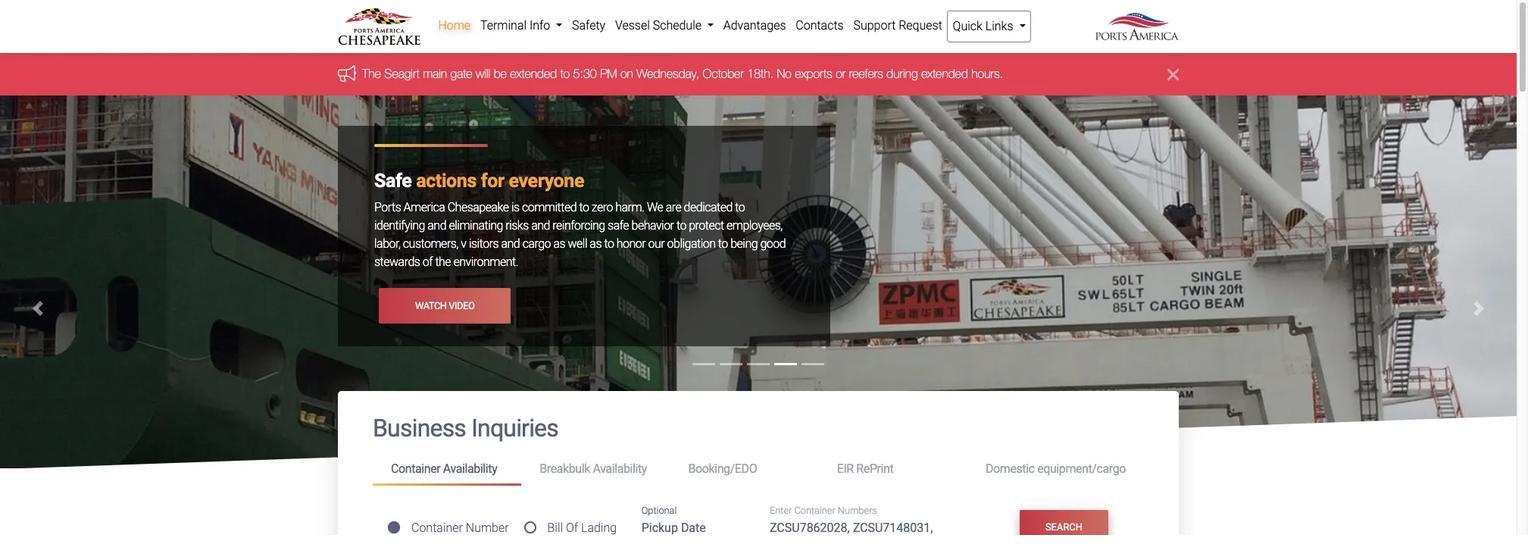 Task type: describe. For each thing, give the bounding box(es) containing it.
terminal info
[[480, 18, 553, 33]]

to inside alert
[[561, 67, 570, 81]]

isitors
[[469, 237, 499, 251]]

obligation
[[667, 237, 716, 251]]

the seagirt main gate will be extended to 5:30 pm on wednesday, october 18th.  no exports or reefers during extended hours.
[[362, 67, 1004, 81]]

environment.
[[454, 255, 518, 269]]

dedicated
[[684, 200, 733, 215]]

vessel schedule
[[615, 18, 705, 33]]

wednesday,
[[637, 67, 700, 81]]

the
[[435, 255, 451, 269]]

domestic
[[986, 462, 1035, 476]]

watch video link
[[379, 288, 511, 323]]

or
[[836, 67, 846, 81]]

support request
[[854, 18, 943, 33]]

labor,
[[374, 237, 401, 251]]

the seagirt main gate will be extended to 5:30 pm on wednesday, october 18th.  no exports or reefers during extended hours. alert
[[0, 53, 1517, 96]]

search
[[1046, 521, 1083, 533]]

home
[[438, 18, 471, 33]]

no
[[777, 67, 792, 81]]

support
[[854, 18, 896, 33]]

committed
[[522, 200, 577, 215]]

enter container numbers
[[770, 505, 878, 516]]

for
[[481, 170, 505, 192]]

chesapeake
[[448, 200, 509, 215]]

bullhorn image
[[338, 65, 362, 82]]

will
[[476, 67, 491, 81]]

container availability
[[391, 462, 497, 476]]

support request link
[[849, 11, 948, 41]]

availability for container availability
[[443, 462, 497, 476]]

Enter Container Numbers text field
[[770, 519, 1004, 535]]

ports
[[374, 200, 401, 215]]

safe
[[608, 219, 629, 233]]

5:30
[[573, 67, 597, 81]]

behavior
[[632, 219, 674, 233]]

business
[[373, 414, 466, 443]]

lading
[[581, 521, 617, 535]]

equipment/cargo
[[1038, 462, 1126, 476]]

safety
[[572, 18, 606, 33]]

vessel
[[615, 18, 650, 33]]

advantages
[[724, 18, 786, 33]]

video
[[449, 300, 475, 311]]

being
[[731, 237, 758, 251]]

october
[[703, 67, 744, 81]]

good
[[761, 237, 786, 251]]

on
[[621, 67, 634, 81]]

honor
[[617, 237, 646, 251]]

actions
[[416, 170, 477, 192]]

schedule
[[653, 18, 702, 33]]

ports america chesapeake is committed to zero harm. we are dedicated to identifying and                         eliminating risks and reinforcing safe behavior to protect employees, labor, customers, v                         isitors and cargo as well as to honor our obligation to being good stewards of the environment.
[[374, 200, 786, 269]]

to up employees,
[[735, 200, 745, 215]]

hours.
[[972, 67, 1004, 81]]

container number
[[412, 521, 509, 535]]

the seagirt main gate will be extended to 5:30 pm on wednesday, october 18th.  no exports or reefers during extended hours. link
[[362, 67, 1004, 81]]

watch
[[415, 300, 447, 311]]

to down safe
[[604, 237, 614, 251]]

employees,
[[727, 219, 783, 233]]

safe actions for everyone
[[374, 170, 584, 192]]

breakbulk
[[540, 462, 590, 476]]

watch video
[[415, 300, 475, 311]]

container for container availability
[[391, 462, 441, 476]]

reefers
[[849, 67, 884, 81]]

are
[[666, 200, 682, 215]]

quick links link
[[948, 11, 1032, 42]]

harm.
[[616, 200, 645, 215]]

to down are
[[677, 219, 687, 233]]

to left being
[[718, 237, 728, 251]]

inquiries
[[472, 414, 559, 443]]

of
[[566, 521, 578, 535]]



Task type: locate. For each thing, give the bounding box(es) containing it.
container down business
[[391, 462, 441, 476]]

2 availability from the left
[[593, 462, 647, 476]]

safety image
[[0, 96, 1517, 535]]

extended right during at right
[[922, 67, 969, 81]]

main
[[423, 67, 447, 81]]

container
[[391, 462, 441, 476], [795, 505, 836, 516], [412, 521, 463, 535]]

2 horizontal spatial and
[[531, 219, 550, 233]]

to left zero at the left top
[[579, 200, 589, 215]]

info
[[530, 18, 550, 33]]

booking/edo link
[[670, 455, 819, 483]]

home link
[[434, 11, 476, 41]]

advantages link
[[719, 11, 791, 41]]

bill
[[548, 521, 563, 535]]

container availability link
[[373, 455, 522, 486]]

as right well
[[590, 237, 602, 251]]

container inside the container availability link
[[391, 462, 441, 476]]

exports
[[795, 67, 833, 81]]

availability inside the container availability link
[[443, 462, 497, 476]]

cargo
[[523, 237, 551, 251]]

quick links
[[953, 19, 1017, 33]]

breakbulk availability
[[540, 462, 647, 476]]

during
[[887, 67, 918, 81]]

eir reprint
[[837, 462, 894, 476]]

1 horizontal spatial extended
[[922, 67, 969, 81]]

gate
[[451, 67, 473, 81]]

be
[[494, 67, 507, 81]]

eir reprint link
[[819, 455, 968, 483]]

and down the risks on the left of page
[[501, 237, 520, 251]]

customers,
[[403, 237, 459, 251]]

0 horizontal spatial as
[[554, 237, 566, 251]]

v
[[461, 237, 467, 251]]

business inquiries
[[373, 414, 559, 443]]

availability
[[443, 462, 497, 476], [593, 462, 647, 476]]

identifying
[[374, 219, 425, 233]]

pm
[[600, 67, 617, 81]]

availability down business inquiries
[[443, 462, 497, 476]]

and up cargo
[[531, 219, 550, 233]]

is
[[512, 200, 520, 215]]

as left well
[[554, 237, 566, 251]]

container left number
[[412, 521, 463, 535]]

eir
[[837, 462, 854, 476]]

number
[[466, 521, 509, 535]]

2 as from the left
[[590, 237, 602, 251]]

seagirt
[[385, 67, 420, 81]]

to
[[561, 67, 570, 81], [579, 200, 589, 215], [735, 200, 745, 215], [677, 219, 687, 233], [604, 237, 614, 251], [718, 237, 728, 251]]

1 as from the left
[[554, 237, 566, 251]]

quick
[[953, 19, 983, 33]]

1 horizontal spatial and
[[501, 237, 520, 251]]

container for container number
[[412, 521, 463, 535]]

container right enter
[[795, 505, 836, 516]]

and
[[428, 219, 446, 233], [531, 219, 550, 233], [501, 237, 520, 251]]

risks
[[506, 219, 529, 233]]

domestic equipment/cargo link
[[968, 455, 1145, 483]]

terminal info link
[[476, 11, 567, 41]]

terminal
[[480, 18, 527, 33]]

of
[[423, 255, 433, 269]]

1 horizontal spatial availability
[[593, 462, 647, 476]]

close image
[[1168, 65, 1179, 84]]

reinforcing
[[553, 219, 605, 233]]

well
[[568, 237, 587, 251]]

0 horizontal spatial and
[[428, 219, 446, 233]]

everyone
[[509, 170, 584, 192]]

to left '5:30'
[[561, 67, 570, 81]]

zero
[[592, 200, 613, 215]]

breakbulk availability link
[[522, 455, 670, 483]]

Optional text field
[[642, 516, 747, 535]]

extended right be
[[510, 67, 557, 81]]

safe
[[374, 170, 412, 192]]

links
[[986, 19, 1014, 33]]

2 extended from the left
[[922, 67, 969, 81]]

and up customers,
[[428, 219, 446, 233]]

safety link
[[567, 11, 611, 41]]

0 horizontal spatial availability
[[443, 462, 497, 476]]

our
[[648, 237, 665, 251]]

enter
[[770, 505, 792, 516]]

bill of lading
[[548, 521, 617, 535]]

2 vertical spatial container
[[412, 521, 463, 535]]

1 extended from the left
[[510, 67, 557, 81]]

stewards
[[374, 255, 420, 269]]

optional
[[642, 505, 677, 516]]

18th.
[[748, 67, 774, 81]]

booking/edo
[[689, 462, 757, 476]]

contacts
[[796, 18, 844, 33]]

1 vertical spatial container
[[795, 505, 836, 516]]

america
[[404, 200, 445, 215]]

domestic equipment/cargo
[[986, 462, 1126, 476]]

protect
[[689, 219, 724, 233]]

availability right breakbulk
[[593, 462, 647, 476]]

reprint
[[857, 462, 894, 476]]

numbers
[[838, 505, 878, 516]]

0 horizontal spatial extended
[[510, 67, 557, 81]]

availability inside breakbulk availability link
[[593, 462, 647, 476]]

the
[[362, 67, 381, 81]]

availability for breakbulk availability
[[593, 462, 647, 476]]

1 horizontal spatial as
[[590, 237, 602, 251]]

0 vertical spatial container
[[391, 462, 441, 476]]

as
[[554, 237, 566, 251], [590, 237, 602, 251]]

1 availability from the left
[[443, 462, 497, 476]]

vessel schedule link
[[611, 11, 719, 41]]

request
[[899, 18, 943, 33]]

extended
[[510, 67, 557, 81], [922, 67, 969, 81]]



Task type: vqa. For each thing, say whether or not it's contained in the screenshot.
"have"
no



